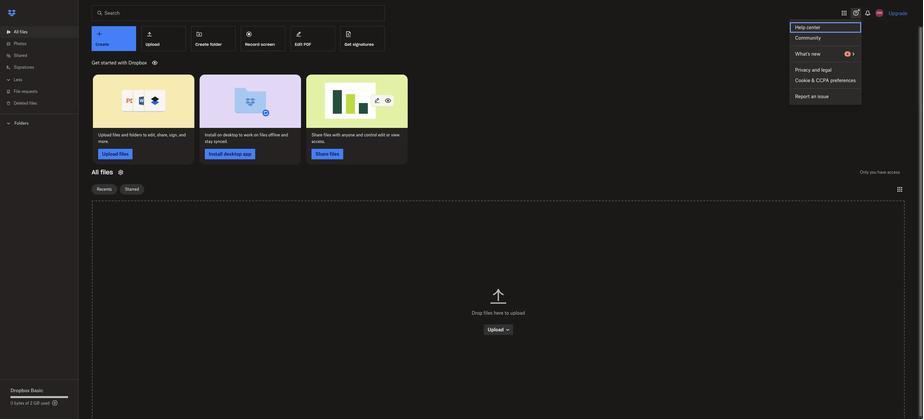 Task type: describe. For each thing, give the bounding box(es) containing it.
an
[[812, 94, 817, 99]]

0
[[10, 401, 13, 406]]

community link
[[791, 33, 862, 43]]

help center
[[796, 25, 821, 30]]

get for get signatures
[[345, 42, 352, 47]]

upload
[[98, 132, 112, 137]]

to inside upload files and folders to edit, share, sign, and more.
[[143, 132, 147, 137]]

anyone
[[342, 132, 355, 137]]

get for get started with dropbox
[[92, 60, 100, 66]]

what's new menu item
[[791, 49, 862, 59]]

you
[[871, 170, 877, 175]]

issue
[[818, 94, 829, 99]]

stay
[[205, 139, 213, 144]]

share files with anyone and control edit or view access.
[[312, 132, 400, 144]]

signatures
[[353, 42, 374, 47]]

create folder
[[196, 42, 222, 47]]

install
[[205, 132, 217, 137]]

shared
[[14, 53, 27, 58]]

edit pdf
[[295, 42, 311, 47]]

access
[[888, 170, 901, 175]]

less
[[14, 77, 22, 82]]

work
[[244, 132, 253, 137]]

files left here at the bottom of the page
[[484, 310, 493, 316]]

upload files and folders to edit, share, sign, and more.
[[98, 132, 186, 144]]

offline
[[269, 132, 280, 137]]

desktop
[[223, 132, 238, 137]]

upgrade
[[889, 10, 908, 16]]

record screen button
[[241, 26, 286, 51]]

record screen
[[245, 42, 275, 47]]

pdf
[[304, 42, 311, 47]]

starred
[[125, 187, 139, 192]]

install on desktop to work on files offline and stay synced.
[[205, 132, 288, 144]]

with for started
[[118, 60, 127, 66]]

all files list item
[[0, 26, 79, 38]]

starred button
[[120, 184, 144, 195]]

here
[[494, 310, 504, 316]]

file requests link
[[5, 86, 79, 98]]

view
[[391, 132, 400, 137]]

deleted
[[14, 101, 28, 106]]

all files inside list item
[[14, 29, 28, 34]]

help
[[796, 25, 806, 30]]

file
[[14, 89, 21, 94]]

1 vertical spatial all files
[[92, 169, 113, 176]]

what's
[[796, 51, 811, 57]]

2
[[30, 401, 32, 406]]

and left the folders
[[121, 132, 128, 137]]

folder
[[210, 42, 222, 47]]

get signatures
[[345, 42, 374, 47]]

&
[[812, 78, 815, 83]]

all inside list item
[[14, 29, 19, 34]]

and inside install on desktop to work on files offline and stay synced.
[[281, 132, 288, 137]]

preferences
[[831, 78, 857, 83]]

new
[[812, 51, 821, 57]]

0 horizontal spatial dropbox
[[10, 388, 30, 394]]

or
[[387, 132, 390, 137]]

files right the deleted
[[29, 101, 37, 106]]

to for drop files here to upload
[[505, 310, 509, 316]]

edit
[[378, 132, 386, 137]]

only
[[861, 170, 870, 175]]

of
[[25, 401, 29, 406]]

dropbox image
[[5, 7, 18, 20]]

help center link
[[791, 22, 862, 33]]

2 on from the left
[[254, 132, 259, 137]]

used
[[41, 401, 50, 406]]

less image
[[5, 77, 12, 83]]

drop files here to upload
[[472, 310, 525, 316]]

what's new
[[796, 51, 821, 57]]

drop
[[472, 310, 483, 316]]

folders button
[[0, 118, 79, 128]]

record
[[245, 42, 260, 47]]

create folder button
[[191, 26, 236, 51]]

sign,
[[169, 132, 178, 137]]



Task type: vqa. For each thing, say whether or not it's contained in the screenshot.
get associated with Get signatures
yes



Task type: locate. For each thing, give the bounding box(es) containing it.
cookie
[[796, 78, 811, 83]]

files right upload
[[113, 132, 120, 137]]

to
[[143, 132, 147, 137], [239, 132, 243, 137], [505, 310, 509, 316]]

to inside install on desktop to work on files offline and stay synced.
[[239, 132, 243, 137]]

get started with dropbox
[[92, 60, 147, 66]]

1 vertical spatial dropbox
[[10, 388, 30, 394]]

upgrade link
[[889, 10, 908, 16]]

legal
[[822, 67, 832, 73]]

get
[[345, 42, 352, 47], [92, 60, 100, 66]]

recents
[[97, 187, 112, 192]]

have
[[878, 170, 887, 175]]

gb
[[34, 401, 40, 406]]

and left legal
[[813, 67, 821, 73]]

upload
[[511, 310, 525, 316]]

deleted files
[[14, 101, 37, 106]]

files
[[20, 29, 28, 34], [29, 101, 37, 106], [113, 132, 120, 137], [260, 132, 268, 137], [324, 132, 332, 137], [101, 169, 113, 176], [484, 310, 493, 316]]

and right the 'offline'
[[281, 132, 288, 137]]

files up recents
[[101, 169, 113, 176]]

dropbox
[[129, 60, 147, 66], [10, 388, 30, 394]]

dropbox up bytes
[[10, 388, 30, 394]]

privacy and legal link
[[791, 65, 862, 75]]

folders
[[129, 132, 142, 137]]

all up photos at the left of page
[[14, 29, 19, 34]]

0 vertical spatial all
[[14, 29, 19, 34]]

0 horizontal spatial all files
[[14, 29, 28, 34]]

all up recents
[[92, 169, 99, 176]]

on right work
[[254, 132, 259, 137]]

1 horizontal spatial all
[[92, 169, 99, 176]]

with for files
[[333, 132, 341, 137]]

signatures link
[[5, 62, 79, 73]]

on
[[218, 132, 222, 137], [254, 132, 259, 137]]

recents button
[[92, 184, 117, 195]]

signatures
[[14, 65, 34, 70]]

1 vertical spatial all
[[92, 169, 99, 176]]

privacy
[[796, 67, 811, 73]]

and
[[813, 67, 821, 73], [121, 132, 128, 137], [179, 132, 186, 137], [281, 132, 288, 137], [356, 132, 363, 137]]

share,
[[157, 132, 168, 137]]

files inside list item
[[20, 29, 28, 34]]

access.
[[312, 139, 325, 144]]

1 vertical spatial with
[[333, 132, 341, 137]]

dropbox right "started"
[[129, 60, 147, 66]]

photos
[[14, 41, 27, 46]]

screen
[[261, 42, 275, 47]]

with inside share files with anyone and control edit or view access.
[[333, 132, 341, 137]]

deleted files link
[[5, 98, 79, 109]]

0 horizontal spatial all
[[14, 29, 19, 34]]

menu containing help center
[[791, 20, 862, 104]]

dropbox basic
[[10, 388, 43, 394]]

1 horizontal spatial all files
[[92, 169, 113, 176]]

to for install on desktop to work on files offline and stay synced.
[[239, 132, 243, 137]]

and right sign,
[[179, 132, 186, 137]]

and left control
[[356, 132, 363, 137]]

files inside share files with anyone and control edit or view access.
[[324, 132, 332, 137]]

1 on from the left
[[218, 132, 222, 137]]

files right share
[[324, 132, 332, 137]]

1 horizontal spatial dropbox
[[129, 60, 147, 66]]

bytes
[[14, 401, 24, 406]]

center
[[807, 25, 821, 30]]

to right here at the bottom of the page
[[505, 310, 509, 316]]

privacy and legal
[[796, 67, 832, 73]]

1 horizontal spatial to
[[239, 132, 243, 137]]

files left the 'offline'
[[260, 132, 268, 137]]

1 horizontal spatial get
[[345, 42, 352, 47]]

0 horizontal spatial with
[[118, 60, 127, 66]]

1 vertical spatial get
[[92, 60, 100, 66]]

to left work
[[239, 132, 243, 137]]

photos link
[[5, 38, 79, 50]]

control
[[364, 132, 377, 137]]

0 horizontal spatial to
[[143, 132, 147, 137]]

all
[[14, 29, 19, 34], [92, 169, 99, 176]]

get more space image
[[51, 400, 59, 407]]

with left anyone
[[333, 132, 341, 137]]

requests
[[22, 89, 38, 94]]

menu
[[791, 20, 862, 104]]

synced.
[[214, 139, 228, 144]]

0 vertical spatial get
[[345, 42, 352, 47]]

ccpa
[[817, 78, 830, 83]]

report
[[796, 94, 810, 99]]

files inside install on desktop to work on files offline and stay synced.
[[260, 132, 268, 137]]

all files up photos at the left of page
[[14, 29, 28, 34]]

only you have access
[[861, 170, 901, 175]]

shared link
[[5, 50, 79, 62]]

report an issue
[[796, 94, 829, 99]]

0 horizontal spatial get
[[92, 60, 100, 66]]

file requests
[[14, 89, 38, 94]]

0 bytes of 2 gb used
[[10, 401, 50, 406]]

community
[[796, 35, 822, 41]]

all files link
[[5, 26, 79, 38]]

all files up recents
[[92, 169, 113, 176]]

cookie & ccpa preferences
[[796, 78, 857, 83]]

2 horizontal spatial to
[[505, 310, 509, 316]]

basic
[[31, 388, 43, 394]]

more.
[[98, 139, 109, 144]]

1 horizontal spatial on
[[254, 132, 259, 137]]

edit pdf button
[[291, 26, 335, 51]]

list
[[0, 22, 79, 114]]

get signatures button
[[341, 26, 385, 51]]

started
[[101, 60, 117, 66]]

1 horizontal spatial with
[[333, 132, 341, 137]]

folders
[[14, 121, 29, 126]]

files up photos at the left of page
[[20, 29, 28, 34]]

0 vertical spatial all files
[[14, 29, 28, 34]]

list containing all files
[[0, 22, 79, 114]]

edit,
[[148, 132, 156, 137]]

0 vertical spatial with
[[118, 60, 127, 66]]

to left edit,
[[143, 132, 147, 137]]

files inside upload files and folders to edit, share, sign, and more.
[[113, 132, 120, 137]]

create
[[196, 42, 209, 47]]

report an issue link
[[791, 91, 862, 102]]

on up synced.
[[218, 132, 222, 137]]

and inside share files with anyone and control edit or view access.
[[356, 132, 363, 137]]

0 horizontal spatial on
[[218, 132, 222, 137]]

with
[[118, 60, 127, 66], [333, 132, 341, 137]]

0 vertical spatial dropbox
[[129, 60, 147, 66]]

edit
[[295, 42, 303, 47]]

get inside button
[[345, 42, 352, 47]]

get left "started"
[[92, 60, 100, 66]]

with right "started"
[[118, 60, 127, 66]]

share
[[312, 132, 323, 137]]

get left signatures
[[345, 42, 352, 47]]



